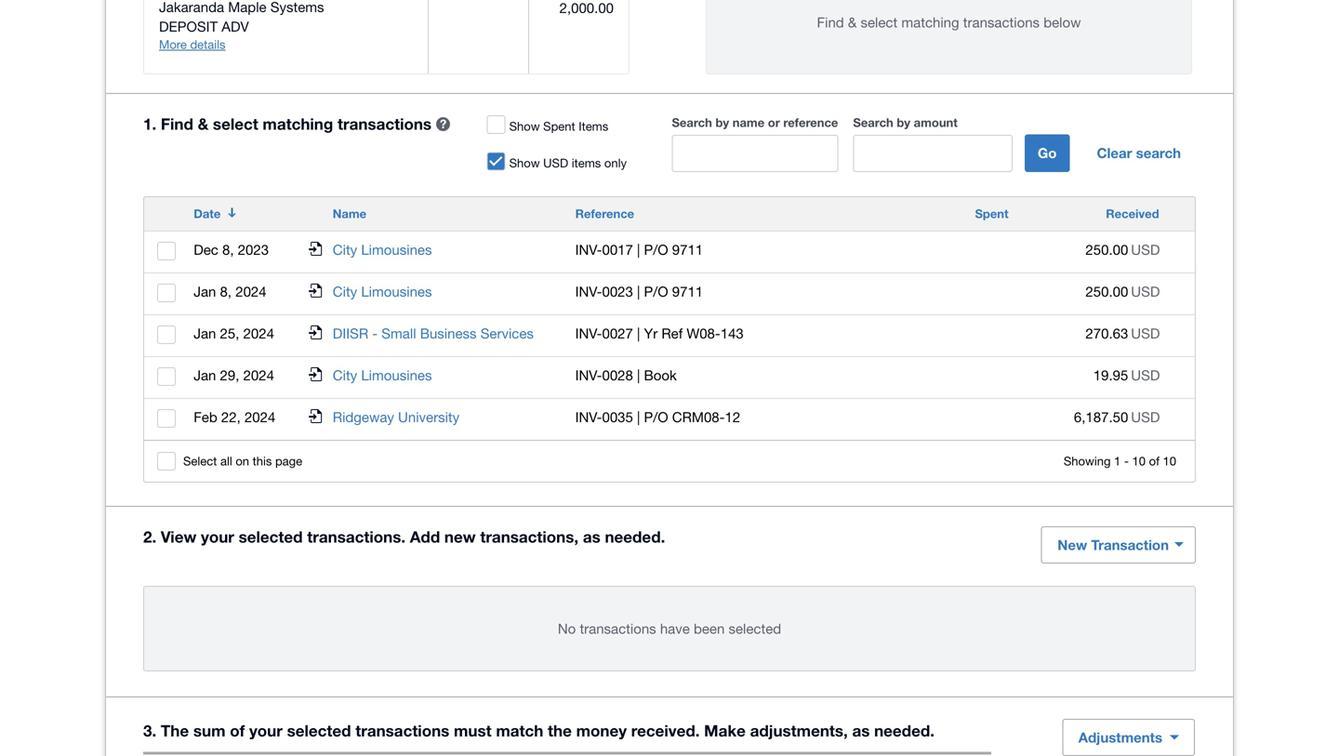 Task type: describe. For each thing, give the bounding box(es) containing it.
1 vertical spatial as
[[853, 721, 870, 740]]

250.00 usd for inv-0023 | p/o 9711
[[1086, 283, 1161, 300]]

select
[[183, 454, 217, 468]]

business
[[420, 325, 477, 341]]

0 horizontal spatial &
[[198, 114, 209, 133]]

deposit
[[159, 18, 218, 35]]

1
[[1115, 454, 1121, 468]]

only
[[605, 156, 627, 170]]

show usd items only
[[509, 156, 627, 170]]

diisr - small business services link
[[333, 325, 534, 341]]

0028 | book
[[602, 367, 677, 383]]

29,
[[220, 367, 239, 383]]

0017 | p/o
[[602, 241, 669, 258]]

transactions,
[[480, 528, 579, 546]]

22,
[[221, 409, 241, 425]]

250.00 for inv-0017 | p/o 9711
[[1086, 241, 1129, 258]]

transactions.
[[307, 528, 406, 546]]

no
[[558, 621, 576, 637]]

more details button
[[159, 36, 226, 53]]

city for jan 8, 2024
[[333, 283, 357, 300]]

inv- for 0035 | p/o
[[576, 409, 602, 425]]

2024 for feb 22, 2024
[[245, 409, 276, 425]]

usd for inv-0027 | yr ref w08-143
[[1132, 325, 1161, 341]]

select all on this page
[[183, 454, 302, 468]]

items
[[572, 156, 601, 170]]

19.95
[[1094, 367, 1129, 383]]

25,
[[220, 325, 239, 341]]

inv- for 0023 | p/o
[[576, 283, 602, 300]]

find & select matching transactions below
[[817, 14, 1082, 30]]

city limousines link for jan 29, 2024
[[333, 367, 432, 383]]

inv-0027 | yr ref w08-143
[[576, 325, 756, 341]]

reference
[[784, 115, 839, 130]]

limousines for jan 8, 2024
[[361, 283, 432, 300]]

usd for inv-0028 | book
[[1132, 367, 1161, 383]]

must
[[454, 721, 492, 740]]

diisr
[[333, 325, 369, 341]]

show for show spent items
[[509, 119, 540, 133]]

limousines for dec 8, 2023
[[361, 241, 432, 258]]

showing 1 - 10 of 10
[[1064, 454, 1177, 468]]

more
[[159, 37, 187, 52]]

250.00 usd for inv-0017 | p/o 9711
[[1086, 241, 1161, 258]]

your inside 2. view your selected transactions. add new transactions, as needed. new transaction
[[201, 528, 234, 546]]

w08-
[[687, 325, 721, 341]]

3. the sum of your selected transactions must match the money received . make adjustments, as needed.
[[143, 721, 935, 740]]

dec 8, 2023
[[194, 241, 269, 258]]

inv-0023 | p/o 9711
[[576, 283, 715, 300]]

clear search
[[1097, 145, 1182, 161]]

been
[[694, 621, 725, 637]]

name
[[733, 115, 765, 130]]

inv- for 0017 | p/o
[[576, 241, 602, 258]]

showing
[[1064, 454, 1111, 468]]

usd left 'items' at the top left
[[544, 156, 569, 170]]

search for search by name or reference
[[672, 115, 713, 130]]

ref
[[662, 325, 683, 341]]

date link
[[189, 202, 300, 226]]

2. view your selected transactions. add new transactions, as needed. new transaction
[[143, 528, 1170, 554]]

clear search link
[[1082, 134, 1196, 172]]

ridgeway university
[[333, 409, 460, 425]]

feb 22, 2024
[[194, 409, 276, 425]]

money
[[576, 721, 627, 740]]

name
[[333, 207, 367, 221]]

adv
[[222, 18, 249, 35]]

143
[[721, 325, 744, 341]]

inv- for 0027 | yr
[[576, 325, 602, 341]]

usd for inv-0035 | p/o crm08-12
[[1132, 409, 1161, 425]]

by for amount
[[897, 115, 911, 130]]

6,187.50 usd
[[1075, 409, 1161, 425]]

needed. inside 2. view your selected transactions. add new transactions, as needed. new transaction
[[605, 528, 666, 546]]

0 vertical spatial find
[[817, 14, 845, 30]]

details
[[190, 37, 226, 52]]

0027 | yr
[[602, 325, 658, 341]]

2 10 from the left
[[1163, 454, 1177, 468]]

crm08-
[[672, 409, 725, 425]]

or
[[768, 115, 780, 130]]

sum
[[193, 721, 226, 740]]

this
[[253, 454, 272, 468]]

1.
[[143, 114, 156, 133]]

2024 for jan 25, 2024
[[243, 325, 274, 341]]

city for dec 8, 2023
[[333, 241, 357, 258]]

search for search by amount
[[854, 115, 894, 130]]

0023 | p/o
[[602, 283, 669, 300]]

dec
[[194, 241, 219, 258]]

2.
[[143, 528, 156, 546]]

2023
[[238, 241, 269, 258]]

1 vertical spatial selected
[[729, 621, 782, 637]]

diisr - small business services
[[333, 325, 534, 341]]

12
[[725, 409, 741, 425]]

items
[[579, 119, 609, 133]]

1 vertical spatial your
[[249, 721, 283, 740]]

go link
[[1025, 134, 1070, 172]]

1 horizontal spatial -
[[1125, 454, 1129, 468]]

reference link
[[571, 202, 863, 226]]

received
[[632, 721, 696, 740]]

0035 | p/o
[[602, 409, 669, 425]]

9711 for 0017 | p/o
[[672, 241, 704, 258]]

inv- for 0028 | book
[[576, 367, 602, 383]]

all
[[220, 454, 232, 468]]

make
[[704, 721, 746, 740]]

1 vertical spatial select
[[213, 114, 258, 133]]

usd for inv-0023 | p/o 9711
[[1132, 283, 1161, 300]]

270.63 usd
[[1086, 325, 1161, 341]]

3.
[[143, 721, 156, 740]]

university
[[398, 409, 460, 425]]

add
[[410, 528, 440, 546]]

received link
[[1023, 202, 1164, 226]]

city for jan 29, 2024
[[333, 367, 357, 383]]

selected inside 2. view your selected transactions. add new transactions, as needed. new transaction
[[239, 528, 303, 546]]

jan 29, 2024
[[194, 367, 274, 383]]

match
[[496, 721, 544, 740]]

below
[[1044, 14, 1082, 30]]

jan 25, 2024
[[194, 325, 274, 341]]

1 vertical spatial of
[[230, 721, 245, 740]]

6,187.50
[[1075, 409, 1129, 425]]

city limousines for jan 8, 2024
[[333, 283, 432, 300]]

transaction
[[1092, 537, 1170, 554]]

the
[[161, 721, 189, 740]]

deposit adv more details
[[159, 18, 249, 52]]



Task type: locate. For each thing, give the bounding box(es) containing it.
by for name
[[716, 115, 730, 130]]

city limousines
[[333, 241, 432, 258], [333, 283, 432, 300], [333, 367, 432, 383]]

your right sum
[[249, 721, 283, 740]]

8,
[[222, 241, 234, 258], [220, 283, 232, 300]]

2 jan from the top
[[194, 325, 216, 341]]

2 city limousines link from the top
[[333, 283, 432, 300]]

1 horizontal spatial spent
[[975, 207, 1009, 221]]

8, for dec
[[222, 241, 234, 258]]

1 vertical spatial show
[[509, 156, 540, 170]]

0 vertical spatial 8,
[[222, 241, 234, 258]]

2024 right 22,
[[245, 409, 276, 425]]

-
[[372, 325, 378, 341], [1125, 454, 1129, 468]]

1 horizontal spatial by
[[897, 115, 911, 130]]

usd right 6,187.50
[[1132, 409, 1161, 425]]

3 jan from the top
[[194, 367, 216, 383]]

0 horizontal spatial search
[[672, 115, 713, 130]]

show spent items
[[509, 119, 609, 133]]

0 vertical spatial city limousines
[[333, 241, 432, 258]]

250.00 for inv-0023 | p/o 9711
[[1086, 283, 1129, 300]]

inv-0035 | p/o crm08-12
[[576, 409, 752, 425]]

of
[[1150, 454, 1160, 468], [230, 721, 245, 740]]

250.00 down received 'link' on the top right of the page
[[1086, 241, 1129, 258]]

show for show usd items only
[[509, 156, 540, 170]]

4 inv- from the top
[[576, 367, 602, 383]]

received
[[1107, 207, 1160, 221]]

jan 8, 2024
[[194, 283, 267, 300]]

- right 1 on the bottom of the page
[[1125, 454, 1129, 468]]

no transactions have been selected
[[558, 621, 782, 637]]

1 vertical spatial city limousines link
[[333, 283, 432, 300]]

3 city limousines from the top
[[333, 367, 432, 383]]

1 vertical spatial spent
[[975, 207, 1009, 221]]

by left name
[[716, 115, 730, 130]]

0 vertical spatial as
[[583, 528, 601, 546]]

limousines down name
[[361, 241, 432, 258]]

8, up 25,
[[220, 283, 232, 300]]

amount
[[914, 115, 958, 130]]

inv- up inv-0028 | book
[[576, 325, 602, 341]]

None checkbox
[[157, 242, 176, 260], [157, 284, 176, 302], [157, 326, 176, 344], [157, 367, 176, 386], [157, 242, 176, 260], [157, 284, 176, 302], [157, 326, 176, 344], [157, 367, 176, 386]]

0 horizontal spatial select
[[213, 114, 258, 133]]

1 250.00 from the top
[[1086, 241, 1129, 258]]

jan for jan 25, 2024
[[194, 325, 216, 341]]

search left name
[[672, 115, 713, 130]]

3 city limousines link from the top
[[333, 367, 432, 383]]

inv- down reference
[[576, 241, 602, 258]]

0 vertical spatial your
[[201, 528, 234, 546]]

1 horizontal spatial your
[[249, 721, 283, 740]]

0 horizontal spatial matching
[[263, 114, 333, 133]]

2024
[[236, 283, 267, 300], [243, 325, 274, 341], [243, 367, 274, 383], [245, 409, 276, 425]]

1 horizontal spatial 10
[[1163, 454, 1177, 468]]

transactions
[[964, 14, 1040, 30], [338, 114, 432, 133], [580, 621, 657, 637], [356, 721, 450, 740]]

city up 'diisr'
[[333, 283, 357, 300]]

250.00 usd down the received
[[1086, 241, 1161, 258]]

1 vertical spatial -
[[1125, 454, 1129, 468]]

0 horizontal spatial 10
[[1133, 454, 1146, 468]]

reference
[[576, 207, 635, 221]]

as
[[583, 528, 601, 546], [853, 721, 870, 740]]

city limousines for dec 8, 2023
[[333, 241, 432, 258]]

search left amount
[[854, 115, 894, 130]]

of right sum
[[230, 721, 245, 740]]

2 inv- from the top
[[576, 283, 602, 300]]

find
[[817, 14, 845, 30], [161, 114, 193, 133]]

needed.
[[605, 528, 666, 546], [875, 721, 935, 740]]

by
[[716, 115, 730, 130], [897, 115, 911, 130]]

2024 down 2023
[[236, 283, 267, 300]]

0 vertical spatial city
[[333, 241, 357, 258]]

2024 for jan 8, 2024
[[236, 283, 267, 300]]

250.00 up 270.63
[[1086, 283, 1129, 300]]

as inside 2. view your selected transactions. add new transactions, as needed. new transaction
[[583, 528, 601, 546]]

0 horizontal spatial as
[[583, 528, 601, 546]]

ridgeway
[[333, 409, 394, 425]]

1 city limousines link from the top
[[333, 241, 432, 258]]

1 limousines from the top
[[361, 241, 432, 258]]

your
[[201, 528, 234, 546], [249, 721, 283, 740]]

0 vertical spatial 250.00
[[1086, 241, 1129, 258]]

2 by from the left
[[897, 115, 911, 130]]

0 horizontal spatial -
[[372, 325, 378, 341]]

ridgeway university link
[[333, 409, 460, 425]]

1 250.00 usd from the top
[[1086, 241, 1161, 258]]

date
[[194, 207, 221, 221]]

show down show spent items
[[509, 156, 540, 170]]

your right view
[[201, 528, 234, 546]]

city limousines for jan 29, 2024
[[333, 367, 432, 383]]

None field
[[672, 135, 839, 172], [854, 135, 1013, 172], [672, 135, 839, 172], [854, 135, 1013, 172]]

1 horizontal spatial search
[[854, 115, 894, 130]]

1 horizontal spatial needed.
[[875, 721, 935, 740]]

city limousines link for dec 8, 2023
[[333, 241, 432, 258]]

city down name
[[333, 241, 357, 258]]

by left amount
[[897, 115, 911, 130]]

selected
[[239, 528, 303, 546], [729, 621, 782, 637], [287, 721, 351, 740]]

usd
[[544, 156, 569, 170], [1132, 241, 1161, 258], [1132, 283, 1161, 300], [1132, 325, 1161, 341], [1132, 367, 1161, 383], [1132, 409, 1161, 425]]

0 horizontal spatial by
[[716, 115, 730, 130]]

city down 'diisr'
[[333, 367, 357, 383]]

usd for inv-0017 | p/o 9711
[[1132, 241, 1161, 258]]

0 vertical spatial spent
[[544, 119, 576, 133]]

small
[[382, 325, 416, 341]]

city limousines up the ridgeway university
[[333, 367, 432, 383]]

2 search from the left
[[854, 115, 894, 130]]

0 horizontal spatial find
[[161, 114, 193, 133]]

name link
[[328, 202, 562, 226]]

1 vertical spatial jan
[[194, 325, 216, 341]]

2 vertical spatial city
[[333, 367, 357, 383]]

limousines up the ridgeway university
[[361, 367, 432, 383]]

250.00
[[1086, 241, 1129, 258], [1086, 283, 1129, 300]]

1 horizontal spatial of
[[1150, 454, 1160, 468]]

on
[[236, 454, 249, 468]]

0 vertical spatial needed.
[[605, 528, 666, 546]]

services
[[481, 325, 534, 341]]

3 inv- from the top
[[576, 325, 602, 341]]

jan for jan 29, 2024
[[194, 367, 216, 383]]

2 250.00 from the top
[[1086, 283, 1129, 300]]

1 horizontal spatial matching
[[902, 14, 960, 30]]

5 inv- from the top
[[576, 409, 602, 425]]

1 vertical spatial limousines
[[361, 283, 432, 300]]

inv-0028 | book
[[576, 367, 689, 383]]

&
[[848, 14, 857, 30], [198, 114, 209, 133]]

9711
[[672, 241, 704, 258], [672, 283, 704, 300]]

as right transactions,
[[583, 528, 601, 546]]

inv- down inv-0028 | book
[[576, 409, 602, 425]]

10
[[1133, 454, 1146, 468], [1163, 454, 1177, 468]]

3 limousines from the top
[[361, 367, 432, 383]]

1 city limousines from the top
[[333, 241, 432, 258]]

2 250.00 usd from the top
[[1086, 283, 1161, 300]]

1 vertical spatial matching
[[263, 114, 333, 133]]

1 vertical spatial 250.00 usd
[[1086, 283, 1161, 300]]

2 show from the top
[[509, 156, 540, 170]]

2 limousines from the top
[[361, 283, 432, 300]]

1 vertical spatial city limousines
[[333, 283, 432, 300]]

the
[[548, 721, 572, 740]]

1 horizontal spatial select
[[861, 14, 898, 30]]

2 city limousines from the top
[[333, 283, 432, 300]]

1 horizontal spatial find
[[817, 14, 845, 30]]

0 horizontal spatial needed.
[[605, 528, 666, 546]]

1 jan from the top
[[194, 283, 216, 300]]

1 10 from the left
[[1133, 454, 1146, 468]]

2 vertical spatial jan
[[194, 367, 216, 383]]

go
[[1038, 145, 1057, 161]]

2024 for jan 29, 2024
[[243, 367, 274, 383]]

usd right 19.95 at the right
[[1132, 367, 1161, 383]]

feb
[[194, 409, 217, 425]]

None checkbox
[[487, 115, 506, 134], [487, 152, 506, 171], [157, 409, 176, 428], [487, 115, 506, 134], [487, 152, 506, 171], [157, 409, 176, 428]]

0 vertical spatial 9711
[[672, 241, 704, 258]]

show
[[509, 119, 540, 133], [509, 156, 540, 170]]

show up show usd items only
[[509, 119, 540, 133]]

9711 up "ref"
[[672, 283, 704, 300]]

2024 right 25,
[[243, 325, 274, 341]]

1 vertical spatial 8,
[[220, 283, 232, 300]]

usd up 270.63 usd
[[1132, 283, 1161, 300]]

0 horizontal spatial your
[[201, 528, 234, 546]]

search by name or reference
[[672, 115, 839, 130]]

city limousines down name
[[333, 241, 432, 258]]

1 search from the left
[[672, 115, 713, 130]]

jan left 25,
[[194, 325, 216, 341]]

1 vertical spatial &
[[198, 114, 209, 133]]

Select all on this page checkbox
[[157, 452, 176, 471]]

1 vertical spatial 250.00
[[1086, 283, 1129, 300]]

1 vertical spatial 9711
[[672, 283, 704, 300]]

1 horizontal spatial &
[[848, 14, 857, 30]]

city limousines link for jan 8, 2024
[[333, 283, 432, 300]]

city limousines link down name
[[333, 241, 432, 258]]

9711 down reference link
[[672, 241, 704, 258]]

inv- up 0027 | yr
[[576, 283, 602, 300]]

0 horizontal spatial of
[[230, 721, 245, 740]]

2 9711 from the top
[[672, 283, 704, 300]]

0 vertical spatial limousines
[[361, 241, 432, 258]]

inv-0017 | p/o 9711
[[576, 241, 715, 258]]

have
[[660, 621, 690, 637]]

city limousines link up the ridgeway university
[[333, 367, 432, 383]]

8, right the dec
[[222, 241, 234, 258]]

new
[[445, 528, 476, 546]]

3 city from the top
[[333, 367, 357, 383]]

0 vertical spatial show
[[509, 119, 540, 133]]

as right adjustments,
[[853, 721, 870, 740]]

city limousines link
[[333, 241, 432, 258], [333, 283, 432, 300], [333, 367, 432, 383]]

0 vertical spatial select
[[861, 14, 898, 30]]

1 vertical spatial needed.
[[875, 721, 935, 740]]

0 vertical spatial &
[[848, 14, 857, 30]]

1 vertical spatial city
[[333, 283, 357, 300]]

jan left 29,
[[194, 367, 216, 383]]

0 vertical spatial matching
[[902, 14, 960, 30]]

usd down the received
[[1132, 241, 1161, 258]]

limousines
[[361, 241, 432, 258], [361, 283, 432, 300], [361, 367, 432, 383]]

0 vertical spatial of
[[1150, 454, 1160, 468]]

1 by from the left
[[716, 115, 730, 130]]

city limousines up small
[[333, 283, 432, 300]]

of right 1 on the bottom of the page
[[1150, 454, 1160, 468]]

0 vertical spatial selected
[[239, 528, 303, 546]]

19.95 usd
[[1094, 367, 1161, 383]]

0 vertical spatial city limousines link
[[333, 241, 432, 258]]

250.00 usd up 270.63 usd
[[1086, 283, 1161, 300]]

search by amount
[[854, 115, 958, 130]]

1 inv- from the top
[[576, 241, 602, 258]]

1 9711 from the top
[[672, 241, 704, 258]]

2024 right 29,
[[243, 367, 274, 383]]

0 vertical spatial 250.00 usd
[[1086, 241, 1161, 258]]

0 vertical spatial jan
[[194, 283, 216, 300]]

1 horizontal spatial as
[[853, 721, 870, 740]]

- left small
[[372, 325, 378, 341]]

9711 for 0023 | p/o
[[672, 283, 704, 300]]

limousines up small
[[361, 283, 432, 300]]

2 vertical spatial selected
[[287, 721, 351, 740]]

1 city from the top
[[333, 241, 357, 258]]

jan down the dec
[[194, 283, 216, 300]]

1 vertical spatial find
[[161, 114, 193, 133]]

8, for jan
[[220, 283, 232, 300]]

usd right 270.63
[[1132, 325, 1161, 341]]

page
[[275, 454, 302, 468]]

2 vertical spatial city limousines
[[333, 367, 432, 383]]

limousines for jan 29, 2024
[[361, 367, 432, 383]]

2 city from the top
[[333, 283, 357, 300]]

spent inside spent link
[[975, 207, 1009, 221]]

jan for jan 8, 2024
[[194, 283, 216, 300]]

inv- down 0027 | yr
[[576, 367, 602, 383]]

adjustments button
[[1063, 719, 1196, 756]]

2 vertical spatial limousines
[[361, 367, 432, 383]]

2 vertical spatial city limousines link
[[333, 367, 432, 383]]

0 vertical spatial -
[[372, 325, 378, 341]]

.
[[696, 721, 700, 740]]

0 horizontal spatial spent
[[544, 119, 576, 133]]

clear
[[1097, 145, 1133, 161]]

city limousines link up small
[[333, 283, 432, 300]]

1 show from the top
[[509, 119, 540, 133]]



Task type: vqa. For each thing, say whether or not it's contained in the screenshot.
bottom 0.00
no



